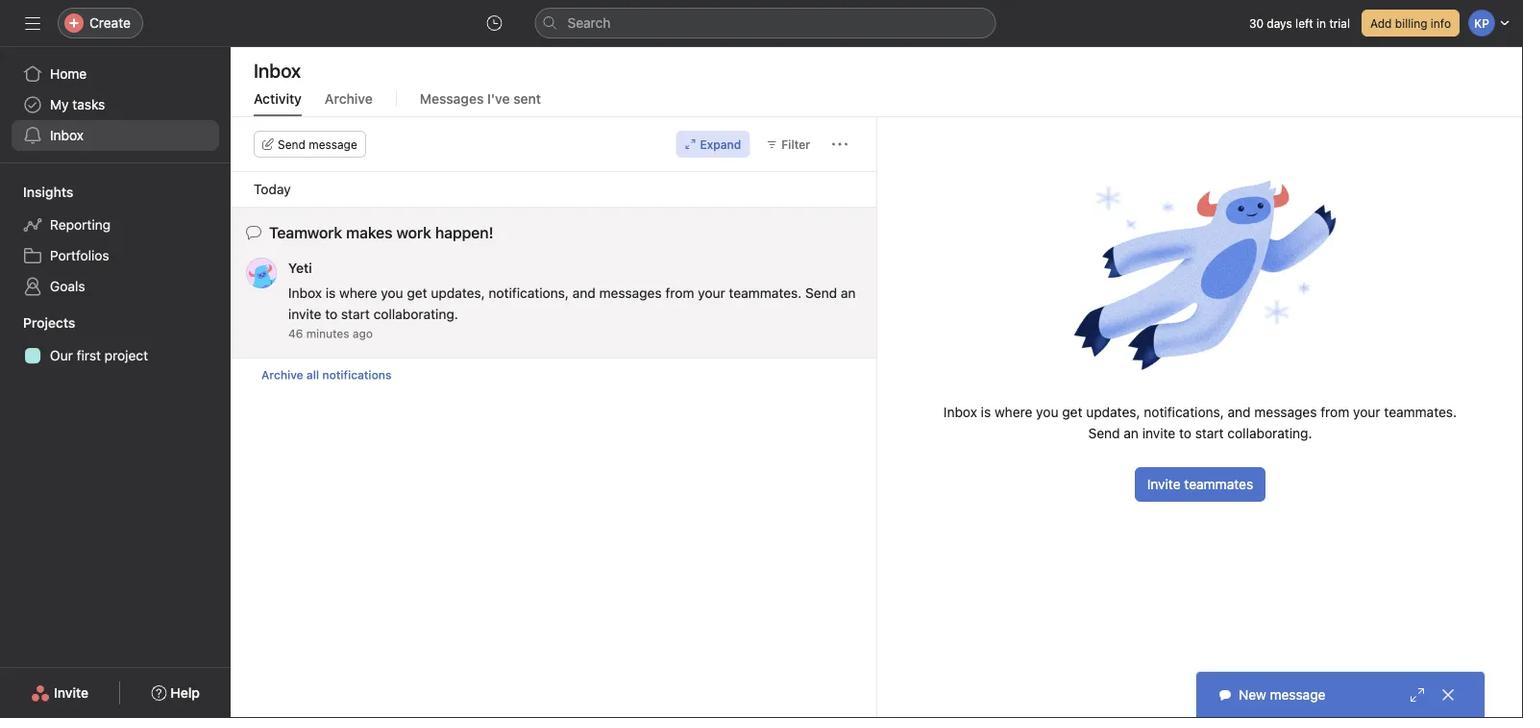 Task type: describe. For each thing, give the bounding box(es) containing it.
teammates. inside inbox is where you get updates, notifications, and messages from your teammates. send an invite to start collaborating.
[[1385, 404, 1457, 420]]

billing
[[1396, 16, 1428, 30]]

search
[[568, 15, 611, 31]]

reporting
[[50, 217, 111, 233]]

teamwork makes work happen!
[[269, 223, 494, 242]]

where inside yeti inbox is where you get updates, notifications, and messages from your teammates. send an invite to start collaborating. 46 minutes ago
[[339, 285, 377, 301]]

work happen!
[[397, 223, 494, 242]]

messages
[[420, 91, 484, 107]]

expand new message image
[[1410, 687, 1426, 703]]

our first project link
[[12, 340, 219, 371]]

send inside yeti inbox is where you get updates, notifications, and messages from your teammates. send an invite to start collaborating. 46 minutes ago
[[806, 285, 837, 301]]

get inside yeti inbox is where you get updates, notifications, and messages from your teammates. send an invite to start collaborating. 46 minutes ago
[[407, 285, 427, 301]]

invite teammates button
[[1135, 467, 1266, 502]]

reporting link
[[12, 210, 219, 240]]

an inside yeti inbox is where you get updates, notifications, and messages from your teammates. send an invite to start collaborating. 46 minutes ago
[[841, 285, 856, 301]]

expand
[[700, 137, 741, 151]]

makes
[[346, 223, 393, 242]]

inbox inside yeti inbox is where you get updates, notifications, and messages from your teammates. send an invite to start collaborating. 46 minutes ago
[[288, 285, 322, 301]]

portfolios
[[50, 248, 109, 263]]

invite inside inbox is where you get updates, notifications, and messages from your teammates. send an invite to start collaborating.
[[1143, 425, 1176, 441]]

my
[[50, 97, 69, 112]]

today
[[254, 181, 291, 197]]

all
[[307, 368, 319, 382]]

our first project
[[50, 348, 148, 363]]

portfolios link
[[12, 240, 219, 271]]

messages i've sent
[[420, 91, 541, 107]]

goals
[[50, 278, 85, 294]]

your inside yeti inbox is where you get updates, notifications, and messages from your teammates. send an invite to start collaborating. 46 minutes ago
[[698, 285, 726, 301]]

messages i've sent link
[[420, 91, 541, 116]]

to inside yeti inbox is where you get updates, notifications, and messages from your teammates. send an invite to start collaborating. 46 minutes ago
[[325, 306, 338, 322]]

archive all notifications
[[261, 368, 392, 382]]

start inside yeti inbox is where you get updates, notifications, and messages from your teammates. send an invite to start collaborating. 46 minutes ago
[[341, 306, 370, 322]]

invite button
[[18, 676, 101, 710]]

help button
[[139, 676, 212, 710]]

and inside yeti inbox is where you get updates, notifications, and messages from your teammates. send an invite to start collaborating. 46 minutes ago
[[573, 285, 596, 301]]

minutes
[[306, 327, 349, 340]]

from inside inbox is where you get updates, notifications, and messages from your teammates. send an invite to start collaborating.
[[1321, 404, 1350, 420]]

message
[[309, 137, 357, 151]]

projects
[[23, 315, 75, 331]]

is inside inbox is where you get updates, notifications, and messages from your teammates. send an invite to start collaborating.
[[981, 404, 991, 420]]

global element
[[0, 47, 231, 162]]

messages inside inbox is where you get updates, notifications, and messages from your teammates. send an invite to start collaborating.
[[1255, 404, 1317, 420]]

history image
[[487, 15, 502, 31]]

my tasks
[[50, 97, 105, 112]]

you inside inbox is where you get updates, notifications, and messages from your teammates. send an invite to start collaborating.
[[1036, 404, 1059, 420]]

goals link
[[12, 271, 219, 302]]

send message button
[[254, 131, 366, 158]]

collaborating. inside inbox is where you get updates, notifications, and messages from your teammates. send an invite to start collaborating.
[[1228, 425, 1313, 441]]

inbox link
[[12, 120, 219, 151]]

search button
[[535, 8, 996, 38]]

hide sidebar image
[[25, 15, 40, 31]]

tasks
[[72, 97, 105, 112]]

ago
[[353, 327, 373, 340]]

inbox is where you get updates, notifications, and messages from your teammates. send an invite to start collaborating.
[[944, 404, 1457, 441]]

you inside yeti inbox is where you get updates, notifications, and messages from your teammates. send an invite to start collaborating. 46 minutes ago
[[381, 285, 403, 301]]

notifications, inside yeti inbox is where you get updates, notifications, and messages from your teammates. send an invite to start collaborating. 46 minutes ago
[[489, 285, 569, 301]]

search list box
[[535, 8, 996, 38]]

sent
[[514, 91, 541, 107]]

archive for archive
[[325, 91, 373, 107]]

30
[[1250, 16, 1264, 30]]

send message
[[278, 137, 357, 151]]

create button
[[58, 8, 143, 38]]



Task type: locate. For each thing, give the bounding box(es) containing it.
1 horizontal spatial invite
[[1148, 476, 1181, 492]]

0 vertical spatial archive
[[325, 91, 373, 107]]

1 horizontal spatial your
[[1354, 404, 1381, 420]]

invite teammates
[[1148, 476, 1254, 492]]

1 horizontal spatial get
[[1063, 404, 1083, 420]]

0 horizontal spatial messages
[[599, 285, 662, 301]]

0 vertical spatial collaborating.
[[374, 306, 458, 322]]

1 vertical spatial collaborating.
[[1228, 425, 1313, 441]]

start up the ago
[[341, 306, 370, 322]]

0 horizontal spatial is
[[326, 285, 336, 301]]

notifications
[[322, 368, 392, 382]]

is
[[326, 285, 336, 301], [981, 404, 991, 420]]

get inside inbox is where you get updates, notifications, and messages from your teammates. send an invite to start collaborating.
[[1063, 404, 1083, 420]]

start inside inbox is where you get updates, notifications, and messages from your teammates. send an invite to start collaborating.
[[1196, 425, 1224, 441]]

1 horizontal spatial an
[[1124, 425, 1139, 441]]

1 horizontal spatial is
[[981, 404, 991, 420]]

1 vertical spatial notifications,
[[1144, 404, 1224, 420]]

1 vertical spatial and
[[1228, 404, 1251, 420]]

0 horizontal spatial notifications,
[[489, 285, 569, 301]]

inbox
[[254, 59, 301, 81], [50, 127, 84, 143], [288, 285, 322, 301], [944, 404, 978, 420]]

collaborating. inside yeti inbox is where you get updates, notifications, and messages from your teammates. send an invite to start collaborating. 46 minutes ago
[[374, 306, 458, 322]]

1 vertical spatial invite
[[1143, 425, 1176, 441]]

0 horizontal spatial your
[[698, 285, 726, 301]]

invite
[[1148, 476, 1181, 492], [54, 685, 89, 701]]

1 vertical spatial your
[[1354, 404, 1381, 420]]

insights
[[23, 184, 73, 200]]

1 vertical spatial send
[[806, 285, 837, 301]]

0 vertical spatial send
[[278, 137, 306, 151]]

0 vertical spatial invite
[[288, 306, 322, 322]]

expand button
[[676, 131, 750, 158]]

updates, inside yeti inbox is where you get updates, notifications, and messages from your teammates. send an invite to start collaborating. 46 minutes ago
[[431, 285, 485, 301]]

0 vertical spatial messages
[[599, 285, 662, 301]]

1 horizontal spatial to
[[1179, 425, 1192, 441]]

home
[[50, 66, 87, 82]]

create
[[89, 15, 131, 31]]

invite inside yeti inbox is where you get updates, notifications, and messages from your teammates. send an invite to start collaborating. 46 minutes ago
[[288, 306, 322, 322]]

30 days left in trial
[[1250, 16, 1351, 30]]

1 vertical spatial teammates.
[[1385, 404, 1457, 420]]

0 vertical spatial teammates.
[[729, 285, 802, 301]]

archive inside button
[[261, 368, 303, 382]]

add billing info
[[1371, 16, 1452, 30]]

filter
[[782, 137, 810, 151]]

archive for archive all notifications
[[261, 368, 303, 382]]

start up the teammates
[[1196, 425, 1224, 441]]

updates, inside inbox is where you get updates, notifications, and messages from your teammates. send an invite to start collaborating.
[[1086, 404, 1141, 420]]

activity link
[[254, 91, 302, 116]]

add
[[1371, 16, 1392, 30]]

1 horizontal spatial notifications,
[[1144, 404, 1224, 420]]

archive link
[[325, 91, 373, 116]]

1 vertical spatial start
[[1196, 425, 1224, 441]]

and up the teammates
[[1228, 404, 1251, 420]]

notifications, inside inbox is where you get updates, notifications, and messages from your teammates. send an invite to start collaborating.
[[1144, 404, 1224, 420]]

from inside yeti inbox is where you get updates, notifications, and messages from your teammates. send an invite to start collaborating. 46 minutes ago
[[666, 285, 694, 301]]

i've
[[487, 91, 510, 107]]

my tasks link
[[12, 89, 219, 120]]

where
[[339, 285, 377, 301], [995, 404, 1033, 420]]

collaborating. up the teammates
[[1228, 425, 1313, 441]]

1 vertical spatial messages
[[1255, 404, 1317, 420]]

0 horizontal spatial to
[[325, 306, 338, 322]]

0 vertical spatial where
[[339, 285, 377, 301]]

your
[[698, 285, 726, 301], [1354, 404, 1381, 420]]

yeti
[[288, 260, 312, 276]]

1 horizontal spatial send
[[806, 285, 837, 301]]

46
[[288, 327, 303, 340]]

1 horizontal spatial archive
[[325, 91, 373, 107]]

archive up message
[[325, 91, 373, 107]]

1 horizontal spatial you
[[1036, 404, 1059, 420]]

and inside inbox is where you get updates, notifications, and messages from your teammates. send an invite to start collaborating.
[[1228, 404, 1251, 420]]

1 horizontal spatial and
[[1228, 404, 1251, 420]]

1 horizontal spatial from
[[1321, 404, 1350, 420]]

an inside inbox is where you get updates, notifications, and messages from your teammates. send an invite to start collaborating.
[[1124, 425, 1139, 441]]

messages inside yeti inbox is where you get updates, notifications, and messages from your teammates. send an invite to start collaborating. 46 minutes ago
[[599, 285, 662, 301]]

0 horizontal spatial and
[[573, 285, 596, 301]]

notifications,
[[489, 285, 569, 301], [1144, 404, 1224, 420]]

1 horizontal spatial start
[[1196, 425, 1224, 441]]

0 vertical spatial your
[[698, 285, 726, 301]]

0 horizontal spatial where
[[339, 285, 377, 301]]

insights button
[[0, 183, 73, 202]]

teammates
[[1185, 476, 1254, 492]]

1 vertical spatial an
[[1124, 425, 1139, 441]]

is inside yeti inbox is where you get updates, notifications, and messages from your teammates. send an invite to start collaborating. 46 minutes ago
[[326, 285, 336, 301]]

0 horizontal spatial you
[[381, 285, 403, 301]]

1 horizontal spatial messages
[[1255, 404, 1317, 420]]

to inside inbox is where you get updates, notifications, and messages from your teammates. send an invite to start collaborating.
[[1179, 425, 1192, 441]]

invite inside invite button
[[54, 685, 89, 701]]

more actions image
[[832, 137, 848, 152]]

0 vertical spatial get
[[407, 285, 427, 301]]

1 vertical spatial from
[[1321, 404, 1350, 420]]

1 vertical spatial invite
[[54, 685, 89, 701]]

0 vertical spatial start
[[341, 306, 370, 322]]

projects element
[[0, 306, 231, 375]]

1 horizontal spatial updates,
[[1086, 404, 1141, 420]]

project
[[105, 348, 148, 363]]

and
[[573, 285, 596, 301], [1228, 404, 1251, 420]]

to up 'invite teammates'
[[1179, 425, 1192, 441]]

0 vertical spatial notifications,
[[489, 285, 569, 301]]

archive
[[325, 91, 373, 107], [261, 368, 303, 382]]

and up the archive all notifications button
[[573, 285, 596, 301]]

0 horizontal spatial collaborating.
[[374, 306, 458, 322]]

close image
[[1441, 687, 1456, 703]]

an
[[841, 285, 856, 301], [1124, 425, 1139, 441]]

0 horizontal spatial teammates.
[[729, 285, 802, 301]]

0 vertical spatial an
[[841, 285, 856, 301]]

0 horizontal spatial an
[[841, 285, 856, 301]]

where inside inbox is where you get updates, notifications, and messages from your teammates. send an invite to start collaborating.
[[995, 404, 1033, 420]]

teammates. inside yeti inbox is where you get updates, notifications, and messages from your teammates. send an invite to start collaborating. 46 minutes ago
[[729, 285, 802, 301]]

0 vertical spatial invite
[[1148, 476, 1181, 492]]

notifications, up the archive all notifications button
[[489, 285, 569, 301]]

0 horizontal spatial start
[[341, 306, 370, 322]]

invite for invite teammates
[[1148, 476, 1181, 492]]

0 horizontal spatial updates,
[[431, 285, 485, 301]]

0 horizontal spatial from
[[666, 285, 694, 301]]

send
[[278, 137, 306, 151], [806, 285, 837, 301], [1089, 425, 1120, 441]]

new message
[[1239, 687, 1326, 703]]

messages
[[599, 285, 662, 301], [1255, 404, 1317, 420]]

start
[[341, 306, 370, 322], [1196, 425, 1224, 441]]

notifications, up 'invite teammates'
[[1144, 404, 1224, 420]]

2 horizontal spatial send
[[1089, 425, 1120, 441]]

projects button
[[0, 313, 75, 333]]

archive left all
[[261, 368, 303, 382]]

0 vertical spatial to
[[325, 306, 338, 322]]

1 horizontal spatial where
[[995, 404, 1033, 420]]

1 vertical spatial you
[[1036, 404, 1059, 420]]

send inside inbox is where you get updates, notifications, and messages from your teammates. send an invite to start collaborating.
[[1089, 425, 1120, 441]]

1 horizontal spatial invite
[[1143, 425, 1176, 441]]

yeti inbox is where you get updates, notifications, and messages from your teammates. send an invite to start collaborating. 46 minutes ago
[[288, 260, 860, 340]]

info
[[1431, 16, 1452, 30]]

left
[[1296, 16, 1314, 30]]

invite up 46
[[288, 306, 322, 322]]

invite
[[288, 306, 322, 322], [1143, 425, 1176, 441]]

0 horizontal spatial invite
[[288, 306, 322, 322]]

updates,
[[431, 285, 485, 301], [1086, 404, 1141, 420]]

days
[[1267, 16, 1293, 30]]

trial
[[1330, 16, 1351, 30]]

from
[[666, 285, 694, 301], [1321, 404, 1350, 420]]

0 horizontal spatial get
[[407, 285, 427, 301]]

0 vertical spatial and
[[573, 285, 596, 301]]

inbox inside inbox 'link'
[[50, 127, 84, 143]]

invite inside invite teammates "button"
[[1148, 476, 1181, 492]]

send inside button
[[278, 137, 306, 151]]

get
[[407, 285, 427, 301], [1063, 404, 1083, 420]]

0 horizontal spatial archive
[[261, 368, 303, 382]]

1 vertical spatial get
[[1063, 404, 1083, 420]]

help
[[170, 685, 200, 701]]

1 vertical spatial updates,
[[1086, 404, 1141, 420]]

invite for invite
[[54, 685, 89, 701]]

collaborating. up notifications
[[374, 306, 458, 322]]

your inside inbox is where you get updates, notifications, and messages from your teammates. send an invite to start collaborating.
[[1354, 404, 1381, 420]]

1 horizontal spatial collaborating.
[[1228, 425, 1313, 441]]

0 vertical spatial from
[[666, 285, 694, 301]]

0 vertical spatial you
[[381, 285, 403, 301]]

0 vertical spatial is
[[326, 285, 336, 301]]

1 vertical spatial archive
[[261, 368, 303, 382]]

1 vertical spatial is
[[981, 404, 991, 420]]

to
[[325, 306, 338, 322], [1179, 425, 1192, 441]]

in
[[1317, 16, 1327, 30]]

teamwork
[[269, 223, 342, 242]]

0 vertical spatial updates,
[[431, 285, 485, 301]]

archive all notifications button
[[231, 359, 877, 391]]

insights element
[[0, 175, 231, 306]]

first
[[77, 348, 101, 363]]

you
[[381, 285, 403, 301], [1036, 404, 1059, 420]]

to up minutes
[[325, 306, 338, 322]]

activity
[[254, 91, 302, 107]]

0 horizontal spatial send
[[278, 137, 306, 151]]

teammates.
[[729, 285, 802, 301], [1385, 404, 1457, 420]]

add billing info button
[[1362, 10, 1460, 37]]

0 horizontal spatial invite
[[54, 685, 89, 701]]

1 vertical spatial to
[[1179, 425, 1192, 441]]

1 horizontal spatial teammates.
[[1385, 404, 1457, 420]]

collaborating.
[[374, 306, 458, 322], [1228, 425, 1313, 441]]

1 vertical spatial where
[[995, 404, 1033, 420]]

2 vertical spatial send
[[1089, 425, 1120, 441]]

invite up 'invite teammates'
[[1143, 425, 1176, 441]]

filter button
[[758, 131, 819, 158]]

home link
[[12, 59, 219, 89]]

inbox inside inbox is where you get updates, notifications, and messages from your teammates. send an invite to start collaborating.
[[944, 404, 978, 420]]

our
[[50, 348, 73, 363]]



Task type: vqa. For each thing, say whether or not it's contained in the screenshot.
Open user profile icon
no



